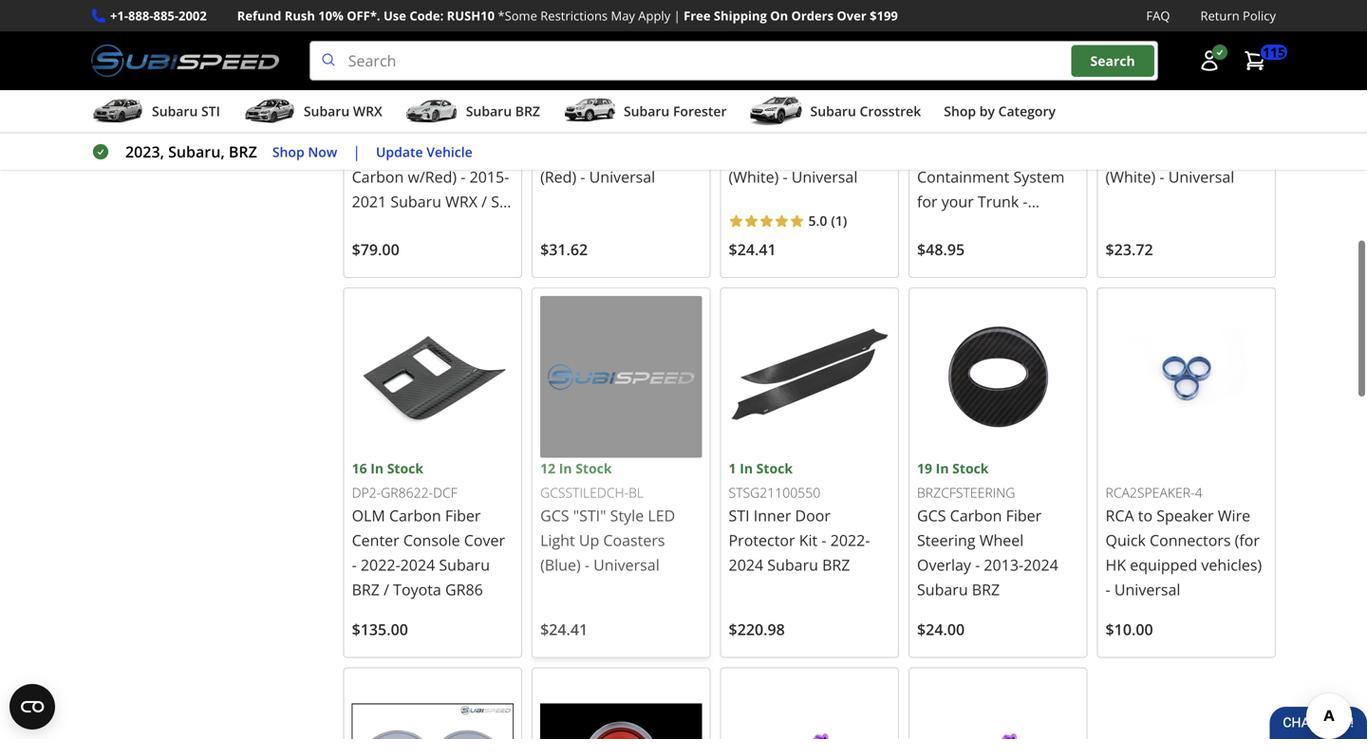 Task type: describe. For each thing, give the bounding box(es) containing it.
containment
[[917, 167, 1009, 187]]

gcs "wrx" style led light up coasters (white) - universal image
[[1106, 0, 1267, 70]]

*some
[[498, 7, 537, 24]]

use
[[384, 7, 406, 24]]

gcs "sti" style led light up coasters (blue) - universal image
[[540, 296, 702, 458]]

gcswrxledch-
[[540, 95, 638, 113]]

in for gcs
[[936, 460, 949, 478]]

18
[[352, 71, 367, 89]]

up for gcs "sti" style led light up coasters (white) - universal
[[767, 142, 788, 162]]

2023, subaru, brz
[[125, 142, 257, 162]]

- inside 1 in stock 8ctk1 weathertech cargotech cargo containment system for your trunk - universal
[[1023, 191, 1028, 212]]

restrictions
[[540, 7, 608, 24]]

by
[[979, 102, 995, 120]]

policy
[[1243, 7, 1276, 24]]

fiber inside 16 in stock dp2-gr8622-dcf olm carbon fiber center console cover - 2022-2024 subaru brz / toyota gr86
[[445, 506, 481, 526]]

rca
[[1106, 506, 1134, 526]]

stock right 11
[[1141, 71, 1177, 89]]

11
[[1106, 71, 1121, 89]]

quick
[[1106, 530, 1146, 551]]

dress up bolts titanium hardware door kit (polish) - 2022-2024 subaru brz / toyota gr86 image
[[729, 677, 891, 740]]

2022- inside 1 in stock stsg21100550 sti inner door protector kit - 2022- 2024 subaru brz
[[830, 530, 870, 551]]

coasters for gcs "wrx" style led light up coasters (red) - universal
[[603, 142, 665, 162]]

coasters for gcs "sti" style led light up coasters (blue) - universal
[[603, 530, 665, 551]]

shipping
[[714, 7, 767, 24]]

code:
[[409, 7, 444, 24]]

olm
[[352, 506, 385, 526]]

$24.00
[[917, 620, 965, 640]]

- inside 16 in stock dp2-gr8622-dcf olm carbon fiber center console cover - 2022-2024 subaru brz / toyota gr86
[[352, 555, 357, 575]]

(white) inside gcs "wrx" style led light up coasters (white) - universal
[[1106, 167, 1156, 187]]

stock for gcs carbon fiber steering wheel overlay - 2013-2024 subaru brz
[[952, 460, 989, 478]]

5.0
[[808, 212, 827, 230]]

subaru crosstrek
[[810, 102, 921, 120]]

shop for shop by category
[[944, 102, 976, 120]]

shop by category
[[944, 102, 1056, 120]]

update vehicle button
[[376, 141, 473, 163]]

button image
[[1198, 49, 1221, 72]]

cargo
[[996, 142, 1038, 162]]

toyota
[[393, 580, 441, 600]]

style inside gcs "wrx" style led light up coasters (white) - universal
[[1187, 117, 1220, 138]]

olm carbon fiber center console cover - 2022-2024 subaru brz / toyota gr86 image
[[352, 296, 514, 458]]

subaru brz button
[[405, 94, 540, 132]]

stock for weathertech cargotech cargo containment system for your trunk - universal
[[945, 71, 981, 89]]

gr86
[[445, 580, 483, 600]]

refund
[[237, 7, 281, 24]]

27
[[540, 71, 555, 89]]

2002
[[178, 7, 207, 24]]

in for rd
[[370, 71, 384, 89]]

subaru sti button
[[91, 94, 220, 132]]

subaru inside 16 in stock dp2-gr8622-dcf olm carbon fiber center console cover - 2022-2024 subaru brz / toyota gr86
[[439, 555, 490, 575]]

5.0 ( 1 )
[[808, 212, 847, 230]]

gcs for gcs "sti" style led light up coasters (white) - universal
[[729, 117, 758, 138]]

return
[[1200, 7, 1240, 24]]

dcf
[[433, 484, 457, 502]]

gcs "wrx" style led light up coasters (white) - universal
[[1106, 117, 1252, 187]]

a subaru crosstrek thumbnail image image
[[750, 97, 803, 125]]

olm signature series ebrake handle (black carbon w/red) - 2015-2021 subaru wrx / sti / 2014-2018 forester / 2013-2017 crosstrek / 2013-2016 scion fr-s / 2013-2020 subaru brz / 2017-2019 toyota 86 image
[[352, 0, 514, 70]]

in for bl
[[559, 460, 572, 478]]

vehicles)
[[1201, 555, 1262, 576]]

(blue)
[[540, 555, 581, 576]]

sti inside dropdown button
[[201, 102, 220, 120]]

led for gcs "sti" style led light up coasters (blue) - universal
[[648, 506, 675, 526]]

gcs inside 19 in stock brzcfsteering gcs carbon fiber steering wheel overlay - 2013-2024 subaru brz
[[917, 506, 946, 526]]

vehicle
[[426, 143, 473, 161]]

apply
[[638, 7, 670, 24]]

in for weathertech
[[928, 71, 941, 89]]

subaru sti
[[152, 102, 220, 120]]

subaru right a subaru crosstrek thumbnail image
[[810, 102, 856, 120]]

/
[[384, 580, 389, 600]]

8ctk1
[[917, 95, 955, 113]]

27 in stock gcswrxledch-red gcs "wrx" style led light up coasters (red) - universal
[[540, 71, 686, 187]]

style for gcs "wrx" style led light up coasters (red) - universal
[[621, 117, 655, 138]]

in for sti
[[740, 460, 753, 478]]

a.70217.1-
[[352, 95, 416, 113]]

subispeed logo image
[[91, 41, 279, 81]]

- inside 1 in stock stsg21100550 sti inner door protector kit - 2022- 2024 subaru brz
[[822, 530, 826, 551]]

sti inner door protector kit - 2022-2024 subaru brz image
[[729, 296, 891, 458]]

+1-888-885-2002
[[110, 7, 207, 24]]

search button
[[1071, 45, 1154, 77]]

sti inside 1 in stock stsg21100550 sti inner door protector kit - 2022- 2024 subaru brz
[[729, 506, 750, 526]]

shop now
[[272, 143, 337, 161]]

10%
[[318, 7, 343, 24]]

update
[[376, 143, 423, 161]]

12 in stock gcsstiledch-bl gcs "sti" style led light up coasters (blue) - universal
[[540, 460, 675, 576]]

11 in stock
[[1106, 71, 1177, 89]]

subaru forester
[[624, 102, 727, 120]]

faq link
[[1146, 6, 1170, 26]]

universal inside gcs "wrx" style led light up coasters (white) - universal
[[1168, 167, 1234, 187]]

crosstrek
[[860, 102, 921, 120]]

cargotech
[[917, 142, 992, 162]]

gr8622-
[[381, 484, 433, 502]]

led for gcs "wrx" style led light up coasters (red) - universal
[[659, 117, 686, 138]]

stock for olm carbon fiber center console cover - 2022-2024 subaru brz / toyota gr86
[[387, 460, 423, 478]]

wire
[[1218, 506, 1250, 526]]

style for gcs "sti" style led light up coasters (blue) - universal
[[610, 506, 644, 526]]

light inside gcs "wrx" style led light up coasters (white) - universal
[[1106, 142, 1140, 162]]

wh
[[817, 95, 838, 113]]

1 in stock stsg21100550 sti inner door protector kit - 2022- 2024 subaru brz
[[729, 460, 870, 575]]

off*.
[[347, 7, 380, 24]]

- inside 15 in stock gcsstiledch-wh gcs "sti" style led light up coasters (white) - universal
[[783, 167, 788, 187]]

return policy
[[1200, 7, 1276, 24]]

115
[[1263, 43, 1285, 61]]

$24.41 for (
[[729, 239, 776, 260]]

steering
[[917, 530, 975, 551]]

+1-
[[110, 7, 128, 24]]

light for gcs "sti" style led light up coasters (white) - universal
[[729, 142, 763, 162]]

in right 11
[[1124, 71, 1137, 89]]

brz inside 19 in stock brzcfsteering gcs carbon fiber steering wheel overlay - 2013-2024 subaru brz
[[972, 580, 1000, 600]]

up for gcs "sti" style led light up coasters (blue) - universal
[[579, 530, 599, 551]]

refund rush 10% off*. use code: rush10 *some restrictions may apply | free shipping on orders over $199
[[237, 7, 898, 24]]

1 vertical spatial 1
[[835, 212, 843, 230]]

115 button
[[1234, 42, 1287, 80]]

"sti" for (blue)
[[573, 506, 606, 526]]

2022- inside 16 in stock dp2-gr8622-dcf olm carbon fiber center console cover - 2022-2024 subaru brz / toyota gr86
[[361, 555, 400, 575]]

"sti" for (white)
[[762, 117, 795, 138]]

weathertech
[[917, 117, 1011, 138]]

free
[[684, 7, 711, 24]]

console
[[403, 530, 460, 551]]

weathertech cargotech cargo containment system for your trunk - universal image
[[917, 0, 1079, 70]]

19 in stock brzcfsteering gcs carbon fiber steering wheel overlay - 2013-2024 subaru brz
[[917, 460, 1058, 600]]

rca2speaker-
[[1106, 484, 1195, 502]]

subaru wrx button
[[243, 94, 382, 132]]

stsg21100550
[[729, 484, 820, 502]]

rush10
[[447, 7, 495, 24]]

your
[[941, 191, 974, 212]]

shop now link
[[272, 141, 337, 163]]

kit
[[799, 530, 818, 551]]

1 for weathertech cargotech cargo containment system for your trunk - universal
[[917, 71, 925, 89]]

gcs "sti" style led light up coasters (white) - universal image
[[729, 0, 891, 70]]

subaru crosstrek button
[[750, 94, 921, 132]]

brz right the subaru,
[[229, 142, 257, 162]]

light for gcs "sti" style led light up coasters (blue) - universal
[[540, 530, 575, 551]]

$48.95
[[917, 239, 965, 260]]

subaru wrx
[[304, 102, 382, 120]]

carbon inside 16 in stock dp2-gr8622-dcf olm carbon fiber center console cover - 2022-2024 subaru brz / toyota gr86
[[389, 506, 441, 526]]



Task type: vqa. For each thing, say whether or not it's contained in the screenshot.


Task type: locate. For each thing, give the bounding box(es) containing it.
coasters
[[792, 142, 853, 162], [603, 142, 665, 162], [1169, 142, 1230, 162], [603, 530, 665, 551]]

on
[[770, 7, 788, 24]]

led
[[836, 117, 864, 138], [659, 117, 686, 138], [1224, 117, 1252, 138], [648, 506, 675, 526]]

brz
[[515, 102, 540, 120], [229, 142, 257, 162], [822, 555, 850, 575], [352, 580, 380, 600], [972, 580, 1000, 600]]

subaru up the gr86
[[439, 555, 490, 575]]

1 right 5.0
[[835, 212, 843, 230]]

- inside gcs "wrx" style led light up coasters (white) - universal
[[1160, 167, 1164, 187]]

shop left by at the right top of the page
[[944, 102, 976, 120]]

style down button icon at the top right of the page
[[1187, 117, 1220, 138]]

1 (white) from the left
[[729, 167, 779, 187]]

up up (blue)
[[579, 530, 599, 551]]

light down 11
[[1106, 142, 1140, 162]]

fiber down dcf
[[445, 506, 481, 526]]

faq
[[1146, 7, 1170, 24]]

12
[[540, 460, 555, 478]]

gcs up steering
[[917, 506, 946, 526]]

2 2024 from the left
[[729, 555, 763, 575]]

888-
[[128, 7, 153, 24]]

wrx
[[353, 102, 382, 120]]

2 horizontal spatial 1
[[917, 71, 925, 89]]

gcs inside 27 in stock gcswrxledch-red gcs "wrx" style led light up coasters (red) - universal
[[540, 117, 569, 138]]

up down "a subaru forester thumbnail image"
[[579, 142, 599, 162]]

style inside 27 in stock gcswrxledch-red gcs "wrx" style led light up coasters (red) - universal
[[621, 117, 655, 138]]

1 vertical spatial gcsstiledch-
[[540, 484, 629, 502]]

coasters inside gcs "wrx" style led light up coasters (white) - universal
[[1169, 142, 1230, 162]]

in up stsg21100550
[[740, 460, 753, 478]]

(
[[831, 212, 835, 230]]

open widget image
[[9, 684, 55, 730]]

light down a subaru crosstrek thumbnail image
[[729, 142, 763, 162]]

stock inside 19 in stock brzcfsteering gcs carbon fiber steering wheel overlay - 2013-2024 subaru brz
[[952, 460, 989, 478]]

brz left 'gcswrxledch-'
[[515, 102, 540, 120]]

1 horizontal spatial (white)
[[1106, 167, 1156, 187]]

dp2-
[[352, 484, 381, 502]]

stock up rd
[[387, 71, 423, 89]]

1 vertical spatial "sti"
[[573, 506, 606, 526]]

18 in stock a.70217.1-rd
[[352, 71, 433, 113]]

connectors
[[1150, 530, 1231, 551]]

0 horizontal spatial 2022-
[[361, 555, 400, 575]]

brz inside 1 in stock stsg21100550 sti inner door protector kit - 2022- 2024 subaru brz
[[822, 555, 850, 575]]

subaru inside 19 in stock brzcfsteering gcs carbon fiber steering wheel overlay - 2013-2024 subaru brz
[[917, 580, 968, 600]]

gcsstiledch- inside 15 in stock gcsstiledch-wh gcs "sti" style led light up coasters (white) - universal
[[729, 95, 817, 113]]

stock for sti inner door protector kit - 2022- 2024 subaru brz
[[756, 460, 793, 478]]

stock inside '12 in stock gcsstiledch-bl gcs "sti" style led light up coasters (blue) - universal'
[[575, 460, 612, 478]]

light
[[729, 142, 763, 162], [540, 142, 575, 162], [1106, 142, 1140, 162], [540, 530, 575, 551]]

in right the '15'
[[747, 71, 760, 89]]

stock up a subaru crosstrek thumbnail image
[[764, 71, 800, 89]]

0 vertical spatial 2022-
[[830, 530, 870, 551]]

0 horizontal spatial sti
[[201, 102, 220, 120]]

gcs "wrx" style led light up coasters (red) - universal image
[[540, 0, 702, 70]]

"sti" inside '12 in stock gcsstiledch-bl gcs "sti" style led light up coasters (blue) - universal'
[[573, 506, 606, 526]]

in up 8ctk1 at the top of the page
[[928, 71, 941, 89]]

coasters down 'bl'
[[603, 530, 665, 551]]

stock inside 15 in stock gcsstiledch-wh gcs "sti" style led light up coasters (white) - universal
[[764, 71, 800, 89]]

up inside 27 in stock gcswrxledch-red gcs "wrx" style led light up coasters (red) - universal
[[579, 142, 599, 162]]

coasters inside '12 in stock gcsstiledch-bl gcs "sti" style led light up coasters (blue) - universal'
[[603, 530, 665, 551]]

0 vertical spatial sti
[[201, 102, 220, 120]]

in right 16 on the bottom left of the page
[[370, 460, 384, 478]]

stock for gcs "wrx" style led light up coasters (red) - universal
[[575, 71, 612, 89]]

1 horizontal spatial 2022-
[[830, 530, 870, 551]]

gcs inside '12 in stock gcsstiledch-bl gcs "sti" style led light up coasters (blue) - universal'
[[540, 506, 569, 526]]

2024 down protector
[[729, 555, 763, 575]]

0 horizontal spatial 1
[[729, 460, 736, 478]]

885-
[[153, 7, 178, 24]]

1 horizontal spatial "sti"
[[762, 117, 795, 138]]

(for
[[1235, 530, 1260, 551]]

2 (white) from the left
[[1106, 167, 1156, 187]]

light up (blue)
[[540, 530, 575, 551]]

gcs carbon fiber steering wheel overlay - 2013-2024 subaru brz image
[[917, 296, 1079, 458]]

2022-
[[830, 530, 870, 551], [361, 555, 400, 575]]

fiber up wheel
[[1006, 506, 1042, 526]]

stock up brzcfsteering at the right
[[952, 460, 989, 478]]

universal inside rca2speaker-4 rca to speaker wire quick connectors (for hk equipped vehicles) - universal
[[1114, 580, 1180, 600]]

2024 inside 16 in stock dp2-gr8622-dcf olm carbon fiber center console cover - 2022-2024 subaru brz / toyota gr86
[[400, 555, 435, 575]]

rd
[[416, 95, 433, 113]]

a subaru forester thumbnail image image
[[563, 97, 616, 125]]

1 horizontal spatial $24.41
[[729, 239, 776, 260]]

gcs down 12 on the bottom left of page
[[540, 506, 569, 526]]

0 vertical spatial shop
[[944, 102, 976, 120]]

up for gcs "wrx" style led light up coasters (red) - universal
[[579, 142, 599, 162]]

style for gcs "sti" style led light up coasters (white) - universal
[[799, 117, 832, 138]]

2024 inside 19 in stock brzcfsteering gcs carbon fiber steering wheel overlay - 2013-2024 subaru brz
[[1024, 555, 1058, 576]]

1 vertical spatial 2022-
[[361, 555, 400, 575]]

0 horizontal spatial shop
[[272, 143, 304, 161]]

rca to speaker wire quick connectors (for hk equipped vehicles) - universal image
[[1106, 296, 1267, 458]]

bl
[[629, 484, 644, 502]]

1 fiber from the left
[[445, 506, 481, 526]]

1 carbon from the left
[[389, 506, 441, 526]]

0 vertical spatial $24.41
[[729, 239, 776, 260]]

style inside '12 in stock gcsstiledch-bl gcs "sti" style led light up coasters (blue) - universal'
[[610, 506, 644, 526]]

sti
[[201, 102, 220, 120], [729, 506, 750, 526]]

1 up 8ctk1 at the top of the page
[[917, 71, 925, 89]]

universal inside 1 in stock 8ctk1 weathertech cargotech cargo containment system for your trunk - universal
[[917, 216, 983, 236]]

1 "wrx" from the left
[[573, 117, 617, 138]]

shop left now
[[272, 143, 304, 161]]

"wrx" inside 27 in stock gcswrxledch-red gcs "wrx" style led light up coasters (red) - universal
[[573, 117, 617, 138]]

coasters down subaru crosstrek dropdown button
[[792, 142, 853, 162]]

sti push to start button (2017 style) without status light - 2013-2024 subaru brz image
[[540, 677, 702, 740]]

0 horizontal spatial (white)
[[729, 167, 779, 187]]

search
[[1090, 52, 1135, 70]]

carbon down brzcfsteering at the right
[[950, 506, 1002, 526]]

0 vertical spatial gcsstiledch-
[[729, 95, 817, 113]]

$10.00
[[1106, 620, 1153, 640]]

$23.72
[[1106, 239, 1153, 260]]

gcsstiledch- for gcs "sti" style led light up coasters (blue) - universal
[[540, 484, 629, 502]]

in inside 16 in stock dp2-gr8622-dcf olm carbon fiber center console cover - 2022-2024 subaru brz / toyota gr86
[[370, 460, 384, 478]]

up inside '12 in stock gcsstiledch-bl gcs "sti" style led light up coasters (blue) - universal'
[[579, 530, 599, 551]]

$24.41 for gcsstiledch-bl
[[540, 620, 588, 640]]

stock up gr8622-
[[387, 460, 423, 478]]

4
[[1195, 484, 1202, 502]]

stock up 8ctk1 at the top of the page
[[945, 71, 981, 89]]

15
[[729, 71, 744, 89]]

cover
[[464, 530, 505, 551]]

sti up the subaru,
[[201, 102, 220, 120]]

brz down 2013-
[[972, 580, 1000, 600]]

hk
[[1106, 555, 1126, 576]]

carbon down gr8622-
[[389, 506, 441, 526]]

led inside gcs "wrx" style led light up coasters (white) - universal
[[1224, 117, 1252, 138]]

1 horizontal spatial fiber
[[1006, 506, 1042, 526]]

light inside 15 in stock gcsstiledch-wh gcs "sti" style led light up coasters (white) - universal
[[729, 142, 763, 162]]

-
[[783, 167, 788, 187], [580, 167, 585, 187], [1160, 167, 1164, 187], [1023, 191, 1028, 212], [822, 530, 826, 551], [352, 555, 357, 575], [585, 555, 590, 576], [975, 555, 980, 576], [1106, 580, 1110, 600]]

$79.00
[[352, 239, 399, 260]]

subaru down overlay
[[917, 580, 968, 600]]

over
[[837, 7, 867, 24]]

1 horizontal spatial sti
[[729, 506, 750, 526]]

2024 up toyota
[[400, 555, 435, 575]]

style down wh
[[799, 117, 832, 138]]

2 "wrx" from the left
[[1138, 117, 1183, 138]]

gcs right forester
[[729, 117, 758, 138]]

stock inside 18 in stock a.70217.1-rd
[[387, 71, 423, 89]]

in right 19
[[936, 460, 949, 478]]

1 horizontal spatial 2024
[[729, 555, 763, 575]]

15 in stock gcsstiledch-wh gcs "sti" style led light up coasters (white) - universal
[[729, 71, 864, 187]]

coasters down button icon at the top right of the page
[[1169, 142, 1230, 162]]

in right 12 on the bottom left of page
[[559, 460, 572, 478]]

update vehicle
[[376, 143, 473, 161]]

shop
[[944, 102, 976, 120], [272, 143, 304, 161]]

0 horizontal spatial carbon
[[389, 506, 441, 526]]

shop for shop now
[[272, 143, 304, 161]]

subaru up 2023, subaru, brz
[[152, 102, 198, 120]]

- inside 27 in stock gcswrxledch-red gcs "wrx" style led light up coasters (red) - universal
[[580, 167, 585, 187]]

universal inside 15 in stock gcsstiledch-wh gcs "sti" style led light up coasters (white) - universal
[[792, 167, 858, 187]]

up inside gcs "wrx" style led light up coasters (white) - universal
[[1144, 142, 1165, 162]]

(white) up $23.72
[[1106, 167, 1156, 187]]

style
[[799, 117, 832, 138], [621, 117, 655, 138], [1187, 117, 1220, 138], [610, 506, 644, 526]]

3 2024 from the left
[[1024, 555, 1058, 576]]

light inside 27 in stock gcswrxledch-red gcs "wrx" style led light up coasters (red) - universal
[[540, 142, 575, 162]]

0 vertical spatial "sti"
[[762, 117, 795, 138]]

subaru up now
[[304, 102, 350, 120]]

subaru,
[[168, 142, 225, 162]]

in for wh
[[747, 71, 760, 89]]

wheel
[[979, 530, 1024, 551]]

up down a subaru crosstrek thumbnail image
[[767, 142, 788, 162]]

0 horizontal spatial fiber
[[445, 506, 481, 526]]

- inside '12 in stock gcsstiledch-bl gcs "sti" style led light up coasters (blue) - universal'
[[585, 555, 590, 576]]

+1-888-885-2002 link
[[110, 6, 207, 26]]

return policy link
[[1200, 6, 1276, 26]]

in inside 27 in stock gcswrxledch-red gcs "wrx" style led light up coasters (red) - universal
[[559, 71, 572, 89]]

$220.98
[[729, 620, 785, 640]]

stock up stsg21100550
[[756, 460, 793, 478]]

subaru forester button
[[563, 94, 727, 132]]

stock inside 16 in stock dp2-gr8622-dcf olm carbon fiber center console cover - 2022-2024 subaru brz / toyota gr86
[[387, 460, 423, 478]]

gcs for gcs "wrx" style led light up coasters (red) - universal
[[540, 117, 569, 138]]

gcs "sti" style led light up coasters (red) - universal image
[[352, 677, 514, 740]]

dress up bolts titanium hardware door kit (blue) - 2022-2024 subaru brz / toyota gr86 image
[[917, 677, 1079, 740]]

0 horizontal spatial "wrx"
[[573, 117, 617, 138]]

stock inside 27 in stock gcswrxledch-red gcs "wrx" style led light up coasters (red) - universal
[[575, 71, 612, 89]]

gcs inside 15 in stock gcsstiledch-wh gcs "sti" style led light up coasters (white) - universal
[[729, 117, 758, 138]]

$135.00
[[352, 620, 408, 640]]

fiber inside 19 in stock brzcfsteering gcs carbon fiber steering wheel overlay - 2013-2024 subaru brz
[[1006, 506, 1042, 526]]

shop inside "dropdown button"
[[944, 102, 976, 120]]

1 horizontal spatial |
[[674, 7, 680, 24]]

0 horizontal spatial "sti"
[[573, 506, 606, 526]]

subaru inside 1 in stock stsg21100550 sti inner door protector kit - 2022- 2024 subaru brz
[[767, 555, 818, 575]]

0 horizontal spatial 2024
[[400, 555, 435, 575]]

1 vertical spatial shop
[[272, 143, 304, 161]]

universal inside 27 in stock gcswrxledch-red gcs "wrx" style led light up coasters (red) - universal
[[589, 167, 655, 187]]

up inside 15 in stock gcsstiledch-wh gcs "sti" style led light up coasters (white) - universal
[[767, 142, 788, 162]]

brz left /
[[352, 580, 380, 600]]

1 vertical spatial sti
[[729, 506, 750, 526]]

up down "11 in stock"
[[1144, 142, 1165, 162]]

1 horizontal spatial gcsstiledch-
[[729, 95, 817, 113]]

0 horizontal spatial |
[[352, 142, 361, 162]]

2022- right kit
[[830, 530, 870, 551]]

(white) inside 15 in stock gcsstiledch-wh gcs "sti" style led light up coasters (white) - universal
[[729, 167, 779, 187]]

universal inside '12 in stock gcsstiledch-bl gcs "sti" style led light up coasters (blue) - universal'
[[593, 555, 660, 576]]

"wrx" down "11 in stock"
[[1138, 117, 1183, 138]]

in right 27
[[559, 71, 572, 89]]

19
[[917, 460, 932, 478]]

2024 inside 1 in stock stsg21100550 sti inner door protector kit - 2022- 2024 subaru brz
[[729, 555, 763, 575]]

subaru down kit
[[767, 555, 818, 575]]

1 up stsg21100550
[[729, 460, 736, 478]]

in for gr8622-
[[370, 460, 384, 478]]

overlay
[[917, 555, 971, 576]]

stock inside 1 in stock stsg21100550 sti inner door protector kit - 2022- 2024 subaru brz
[[756, 460, 793, 478]]

gcs inside gcs "wrx" style led light up coasters (white) - universal
[[1106, 117, 1134, 138]]

"wrx" down 'gcswrxledch-'
[[573, 117, 617, 138]]

gcsstiledch- inside '12 in stock gcsstiledch-bl gcs "sti" style led light up coasters (blue) - universal'
[[540, 484, 629, 502]]

"wrx" inside gcs "wrx" style led light up coasters (white) - universal
[[1138, 117, 1183, 138]]

universal
[[792, 167, 858, 187], [589, 167, 655, 187], [1168, 167, 1234, 187], [917, 216, 983, 236], [593, 555, 660, 576], [1114, 580, 1180, 600]]

- inside 19 in stock brzcfsteering gcs carbon fiber steering wheel overlay - 2013-2024 subaru brz
[[975, 555, 980, 576]]

| right now
[[352, 142, 361, 162]]

0 vertical spatial |
[[674, 7, 680, 24]]

stock for gcs "sti" style led light up coasters (blue) - universal
[[575, 460, 612, 478]]

0 horizontal spatial $24.41
[[540, 620, 588, 640]]

1 2024 from the left
[[400, 555, 435, 575]]

in right 18
[[370, 71, 384, 89]]

stock right 12 on the bottom left of page
[[575, 460, 612, 478]]

2 fiber from the left
[[1006, 506, 1042, 526]]

light up (red)
[[540, 142, 575, 162]]

in inside '12 in stock gcsstiledch-bl gcs "sti" style led light up coasters (blue) - universal'
[[559, 460, 572, 478]]

gcsstiledch- down the '15'
[[729, 95, 817, 113]]

0 vertical spatial 1
[[917, 71, 925, 89]]

1 vertical spatial $24.41
[[540, 620, 588, 640]]

brz inside 16 in stock dp2-gr8622-dcf olm carbon fiber center console cover - 2022-2024 subaru brz / toyota gr86
[[352, 580, 380, 600]]

coasters for gcs "sti" style led light up coasters (white) - universal
[[792, 142, 853, 162]]

2 horizontal spatial 2024
[[1024, 555, 1058, 576]]

coasters down 'subaru forester' dropdown button
[[603, 142, 665, 162]]

| left 'free'
[[674, 7, 680, 24]]

1 in stock 8ctk1 weathertech cargotech cargo containment system for your trunk - universal
[[917, 71, 1065, 236]]

1 horizontal spatial shop
[[944, 102, 976, 120]]

subaru up vehicle
[[466, 102, 512, 120]]

gcsstiledch- for gcs "sti" style led light up coasters (white) - universal
[[729, 95, 817, 113]]

in for red
[[559, 71, 572, 89]]

brz down door on the right
[[822, 555, 850, 575]]

carbon inside 19 in stock brzcfsteering gcs carbon fiber steering wheel overlay - 2013-2024 subaru brz
[[950, 506, 1002, 526]]

led inside '12 in stock gcsstiledch-bl gcs "sti" style led light up coasters (blue) - universal'
[[648, 506, 675, 526]]

stock inside 1 in stock 8ctk1 weathertech cargotech cargo containment system for your trunk - universal
[[945, 71, 981, 89]]

gcs down 11
[[1106, 117, 1134, 138]]

style down 'bl'
[[610, 506, 644, 526]]

style down 'red'
[[621, 117, 655, 138]]

1 for sti inner door protector kit - 2022- 2024 subaru brz
[[729, 460, 736, 478]]

coasters inside 15 in stock gcsstiledch-wh gcs "sti" style led light up coasters (white) - universal
[[792, 142, 853, 162]]

forester
[[673, 102, 727, 120]]

stock up 'gcswrxledch-'
[[575, 71, 612, 89]]

in inside 18 in stock a.70217.1-rd
[[370, 71, 384, 89]]

16
[[352, 460, 367, 478]]

in inside 1 in stock 8ctk1 weathertech cargotech cargo containment system for your trunk - universal
[[928, 71, 941, 89]]

(white) down a subaru crosstrek thumbnail image
[[729, 167, 779, 187]]

now
[[308, 143, 337, 161]]

subaru left forester
[[624, 102, 670, 120]]

2 vertical spatial 1
[[729, 460, 736, 478]]

center
[[352, 530, 399, 551]]

gcs for gcs "sti" style led light up coasters (blue) - universal
[[540, 506, 569, 526]]

1 inside 1 in stock 8ctk1 weathertech cargotech cargo containment system for your trunk - universal
[[917, 71, 925, 89]]

2023,
[[125, 142, 164, 162]]

0 horizontal spatial gcsstiledch-
[[540, 484, 629, 502]]

inner
[[754, 506, 791, 526]]

in inside 19 in stock brzcfsteering gcs carbon fiber steering wheel overlay - 2013-2024 subaru brz
[[936, 460, 949, 478]]

"sti" inside 15 in stock gcsstiledch-wh gcs "sti" style led light up coasters (white) - universal
[[762, 117, 795, 138]]

light for gcs "wrx" style led light up coasters (red) - universal
[[540, 142, 575, 162]]

gcsstiledch- down 12 on the bottom left of page
[[540, 484, 629, 502]]

led inside 15 in stock gcsstiledch-wh gcs "sti" style led light up coasters (white) - universal
[[836, 117, 864, 138]]

in inside 15 in stock gcsstiledch-wh gcs "sti" style led light up coasters (white) - universal
[[747, 71, 760, 89]]

a subaru sti thumbnail image image
[[91, 97, 144, 125]]

brzcfsteering
[[917, 484, 1015, 502]]

1 horizontal spatial 1
[[835, 212, 843, 230]]

- inside rca2speaker-4 rca to speaker wire quick connectors (for hk equipped vehicles) - universal
[[1106, 580, 1110, 600]]

rca2speaker-4 rca to speaker wire quick connectors (for hk equipped vehicles) - universal
[[1106, 484, 1262, 600]]

1 vertical spatial |
[[352, 142, 361, 162]]

a subaru brz thumbnail image image
[[405, 97, 458, 125]]

speaker
[[1157, 506, 1214, 526]]

style inside 15 in stock gcsstiledch-wh gcs "sti" style led light up coasters (white) - universal
[[799, 117, 832, 138]]

fiber
[[445, 506, 481, 526], [1006, 506, 1042, 526]]

stock
[[387, 71, 423, 89], [764, 71, 800, 89], [575, 71, 612, 89], [945, 71, 981, 89], [1141, 71, 1177, 89], [387, 460, 423, 478], [756, 460, 793, 478], [575, 460, 612, 478], [952, 460, 989, 478]]

1 horizontal spatial "wrx"
[[1138, 117, 1183, 138]]

2 carbon from the left
[[950, 506, 1002, 526]]

brz inside dropdown button
[[515, 102, 540, 120]]

door
[[795, 506, 831, 526]]

1 inside 1 in stock stsg21100550 sti inner door protector kit - 2022- 2024 subaru brz
[[729, 460, 736, 478]]

search input field
[[309, 41, 1158, 81]]

led for gcs "sti" style led light up coasters (white) - universal
[[836, 117, 864, 138]]

2022- down center
[[361, 555, 400, 575]]

red
[[638, 95, 662, 113]]

2024 down wheel
[[1024, 555, 1058, 576]]

shop by category button
[[944, 94, 1056, 132]]

gcs down 'gcswrxledch-'
[[540, 117, 569, 138]]

led inside 27 in stock gcswrxledch-red gcs "wrx" style led light up coasters (red) - universal
[[659, 117, 686, 138]]

(red)
[[540, 167, 576, 187]]

gcs
[[729, 117, 758, 138], [540, 117, 569, 138], [1106, 117, 1134, 138], [540, 506, 569, 526], [917, 506, 946, 526]]

coasters inside 27 in stock gcswrxledch-red gcs "wrx" style led light up coasters (red) - universal
[[603, 142, 665, 162]]

sti left the inner
[[729, 506, 750, 526]]

stock for gcs "sti" style led light up coasters (white) - universal
[[764, 71, 800, 89]]

$199
[[870, 7, 898, 24]]

a subaru wrx thumbnail image image
[[243, 97, 296, 125]]

light inside '12 in stock gcsstiledch-bl gcs "sti" style led light up coasters (blue) - universal'
[[540, 530, 575, 551]]

protector
[[729, 530, 795, 551]]

1 horizontal spatial carbon
[[950, 506, 1002, 526]]

in inside 1 in stock stsg21100550 sti inner door protector kit - 2022- 2024 subaru brz
[[740, 460, 753, 478]]



